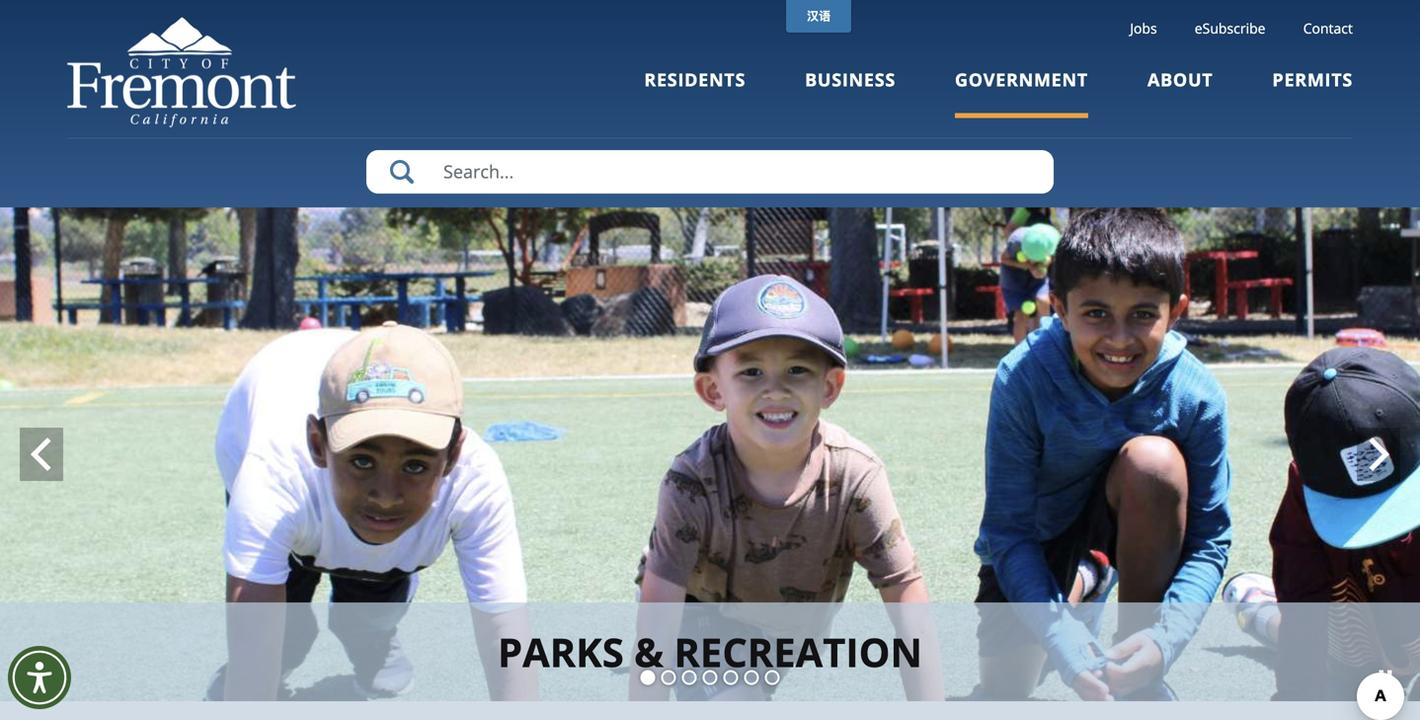 Task type: vqa. For each thing, say whether or not it's contained in the screenshot.
member
no



Task type: locate. For each thing, give the bounding box(es) containing it.
jobs
[[1131, 19, 1158, 38]]

Search text field
[[367, 150, 1054, 194]]

about
[[1148, 68, 1214, 92]]

residents link
[[645, 68, 746, 118]]

&
[[634, 625, 664, 679]]

parks
[[498, 625, 624, 679]]

jobs link
[[1131, 19, 1158, 38]]

permits
[[1273, 68, 1354, 92]]

contact
[[1304, 19, 1354, 38]]

recreation
[[674, 625, 923, 679]]



Task type: describe. For each thing, give the bounding box(es) containing it.
residents
[[645, 68, 746, 92]]

contact link
[[1304, 19, 1354, 38]]

business
[[805, 68, 896, 92]]

parks & recreation
[[498, 625, 923, 679]]

esubscribe
[[1195, 19, 1266, 38]]

government link
[[955, 68, 1089, 118]]

government
[[955, 68, 1089, 92]]

esubscribe link
[[1195, 19, 1266, 38]]

columnusercontrol1 main content
[[0, 68, 1421, 720]]

parks & recreation link
[[498, 625, 923, 679]]

about link
[[1148, 68, 1214, 118]]

permits link
[[1273, 68, 1354, 118]]

business link
[[805, 68, 896, 118]]



